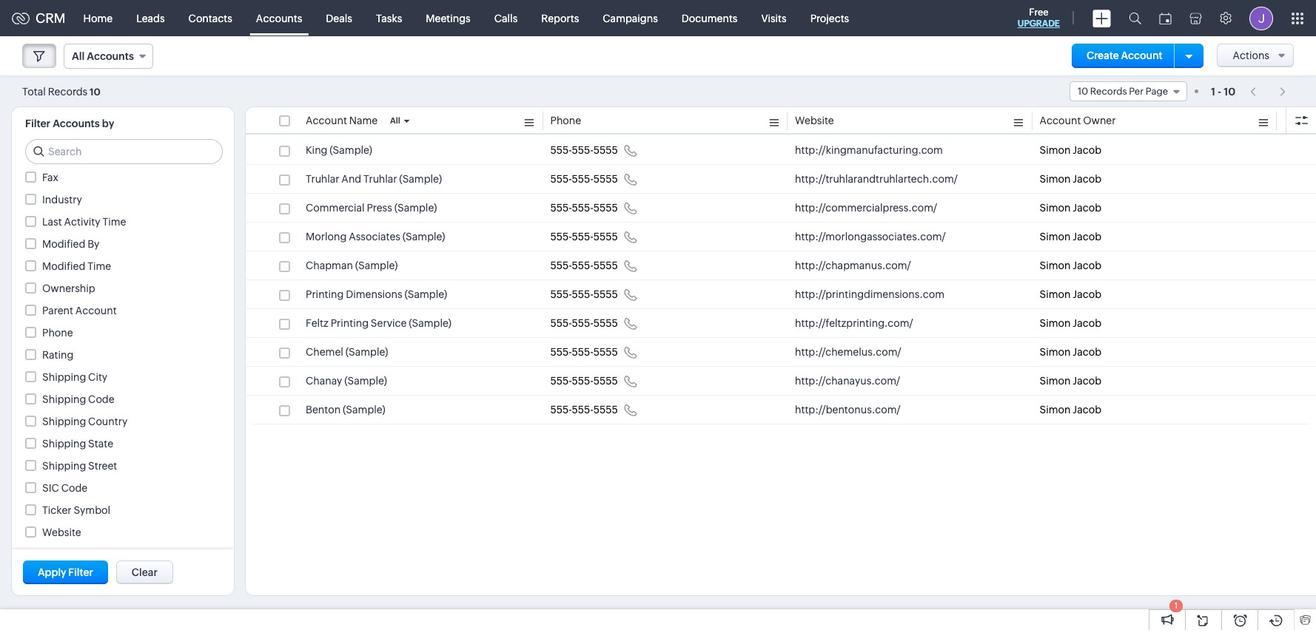 Task type: describe. For each thing, give the bounding box(es) containing it.
and
[[342, 173, 362, 185]]

last
[[42, 216, 62, 228]]

modified time
[[42, 261, 111, 273]]

benton (sample)
[[306, 404, 386, 416]]

modified for modified time
[[42, 261, 85, 273]]

calls
[[495, 12, 518, 24]]

555-555-5555 for chapman (sample)
[[551, 260, 618, 272]]

accounts link
[[244, 0, 314, 36]]

fax
[[42, 172, 58, 184]]

1 truhlar from the left
[[306, 173, 340, 185]]

555-555-5555 for benton (sample)
[[551, 404, 618, 416]]

by
[[88, 238, 100, 250]]

chapman (sample) link
[[306, 258, 398, 273]]

account inside button
[[1122, 50, 1163, 61]]

row group containing king (sample)
[[246, 136, 1317, 425]]

simon for http://bentonus.com/
[[1040, 404, 1071, 416]]

5555 for http://chemelus.com/
[[594, 347, 618, 358]]

jacob for http://commercialpress.com/
[[1073, 202, 1102, 214]]

jacob for http://morlongassociates.com/
[[1073, 231, 1102, 243]]

ownership
[[42, 283, 95, 295]]

tasks link
[[364, 0, 414, 36]]

modified for modified by
[[42, 238, 85, 250]]

clear
[[132, 567, 158, 579]]

create menu element
[[1084, 0, 1120, 36]]

simon for http://morlongassociates.com/
[[1040, 231, 1071, 243]]

profile image
[[1250, 6, 1274, 30]]

modified by
[[42, 238, 100, 250]]

commercial
[[306, 202, 365, 214]]

country
[[88, 416, 128, 428]]

leads link
[[125, 0, 177, 36]]

filter accounts by
[[25, 118, 114, 130]]

10 for total records 10
[[90, 86, 101, 97]]

simon for http://truhlarandtruhlartech.com/
[[1040, 173, 1071, 185]]

shipping for shipping country
[[42, 416, 86, 428]]

campaigns
[[603, 12, 658, 24]]

1 vertical spatial time
[[88, 261, 111, 273]]

555-555-5555 for feltz printing service (sample)
[[551, 318, 618, 330]]

visits
[[762, 12, 787, 24]]

(sample) inside chapman (sample) "link"
[[355, 260, 398, 272]]

search image
[[1129, 12, 1142, 24]]

create menu image
[[1093, 9, 1112, 27]]

0 vertical spatial filter
[[25, 118, 50, 130]]

morlong associates (sample) link
[[306, 230, 445, 244]]

parent
[[42, 305, 73, 317]]

owner
[[1084, 115, 1116, 127]]

meetings
[[426, 12, 471, 24]]

logo image
[[12, 12, 30, 24]]

projects link
[[799, 0, 861, 36]]

10 inside "field"
[[1078, 86, 1089, 97]]

5555 for http://chapmanus.com/
[[594, 260, 618, 272]]

555-555-5555 for morlong associates (sample)
[[551, 231, 618, 243]]

simon jacob for http://chapmanus.com/
[[1040, 260, 1102, 272]]

5555 for http://printingdimensions.com
[[594, 289, 618, 301]]

http://chemelus.com/
[[795, 347, 902, 358]]

total
[[22, 86, 46, 97]]

parent account
[[42, 305, 117, 317]]

filter inside button
[[68, 567, 93, 579]]

http://kingmanufacturing.com
[[795, 144, 943, 156]]

http://bentonus.com/
[[795, 404, 901, 416]]

simon jacob for http://truhlarandtruhlartech.com/
[[1040, 173, 1102, 185]]

simon for http://chanayus.com/
[[1040, 375, 1071, 387]]

0 vertical spatial time
[[103, 216, 126, 228]]

sic code
[[42, 483, 88, 495]]

by
[[102, 118, 114, 130]]

simon for http://printingdimensions.com
[[1040, 289, 1071, 301]]

service
[[371, 318, 407, 330]]

1 - 10
[[1212, 86, 1236, 97]]

http://kingmanufacturing.com link
[[795, 143, 943, 158]]

jacob for http://kingmanufacturing.com
[[1073, 144, 1102, 156]]

(sample) inside truhlar and truhlar (sample) 'link'
[[399, 173, 442, 185]]

records for 10
[[1091, 86, 1128, 97]]

truhlar and truhlar (sample) link
[[306, 172, 442, 187]]

search element
[[1120, 0, 1151, 36]]

simon for http://chemelus.com/
[[1040, 347, 1071, 358]]

calendar image
[[1160, 12, 1172, 24]]

calls link
[[483, 0, 530, 36]]

meetings link
[[414, 0, 483, 36]]

shipping city
[[42, 372, 107, 384]]

projects
[[811, 12, 850, 24]]

king
[[306, 144, 328, 156]]

accounts inside accounts link
[[256, 12, 302, 24]]

10 for 1 - 10
[[1224, 86, 1236, 97]]

(sample) inside "commercial press (sample)" "link"
[[394, 202, 437, 214]]

apply
[[38, 567, 66, 579]]

city
[[88, 372, 107, 384]]

http://chanayus.com/ link
[[795, 374, 901, 389]]

shipping for shipping state
[[42, 438, 86, 450]]

2 truhlar from the left
[[364, 173, 397, 185]]

accounts for filter accounts by
[[53, 118, 100, 130]]

profile element
[[1241, 0, 1283, 36]]

chemel (sample)
[[306, 347, 388, 358]]

feltz printing service (sample)
[[306, 318, 452, 330]]

chapman (sample)
[[306, 260, 398, 272]]

jacob for http://chanayus.com/
[[1073, 375, 1102, 387]]

records for total
[[48, 86, 88, 97]]

5555 for http://kingmanufacturing.com
[[594, 144, 618, 156]]

1 vertical spatial printing
[[331, 318, 369, 330]]

documents link
[[670, 0, 750, 36]]

name
[[349, 115, 378, 127]]

555-555-5555 for chemel (sample)
[[551, 347, 618, 358]]

account up king
[[306, 115, 347, 127]]

shipping code
[[42, 394, 115, 406]]

simon jacob for http://chemelus.com/
[[1040, 347, 1102, 358]]

create
[[1087, 50, 1120, 61]]

account left owner
[[1040, 115, 1081, 127]]

shipping country
[[42, 416, 128, 428]]

jacob for http://bentonus.com/
[[1073, 404, 1102, 416]]

simon jacob for http://chanayus.com/
[[1040, 375, 1102, 387]]

simon for http://chapmanus.com/
[[1040, 260, 1071, 272]]

free upgrade
[[1018, 7, 1060, 29]]

all accounts
[[72, 50, 134, 62]]

industry
[[42, 194, 82, 206]]

chanay
[[306, 375, 342, 387]]

simon jacob for http://kingmanufacturing.com
[[1040, 144, 1102, 156]]

tasks
[[376, 12, 402, 24]]



Task type: vqa. For each thing, say whether or not it's contained in the screenshot.


Task type: locate. For each thing, give the bounding box(es) containing it.
0 horizontal spatial phone
[[42, 327, 73, 339]]

account up 'per'
[[1122, 50, 1163, 61]]

(sample) inside chanay (sample) link
[[345, 375, 387, 387]]

8 555-555-5555 from the top
[[551, 347, 618, 358]]

1 horizontal spatial website
[[795, 115, 834, 127]]

9 simon jacob from the top
[[1040, 375, 1102, 387]]

printing dimensions (sample) link
[[306, 287, 447, 302]]

http://chapmanus.com/ link
[[795, 258, 911, 273]]

jacob for http://chemelus.com/
[[1073, 347, 1102, 358]]

5555 for http://commercialpress.com/
[[594, 202, 618, 214]]

account down the ownership
[[75, 305, 117, 317]]

1 simon jacob from the top
[[1040, 144, 1102, 156]]

http://truhlarandtruhlartech.com/
[[795, 173, 958, 185]]

1 horizontal spatial 1
[[1212, 86, 1216, 97]]

3 simon from the top
[[1040, 202, 1071, 214]]

account owner
[[1040, 115, 1116, 127]]

6 simon from the top
[[1040, 289, 1071, 301]]

3 5555 from the top
[[594, 202, 618, 214]]

1 horizontal spatial code
[[88, 394, 115, 406]]

apply filter
[[38, 567, 93, 579]]

chemel (sample) link
[[306, 345, 388, 360]]

7 555-555-5555 from the top
[[551, 318, 618, 330]]

1 vertical spatial phone
[[42, 327, 73, 339]]

10 jacob from the top
[[1073, 404, 1102, 416]]

2 jacob from the top
[[1073, 173, 1102, 185]]

6 555-555-5555 from the top
[[551, 289, 618, 301]]

1 shipping from the top
[[42, 372, 86, 384]]

0 vertical spatial phone
[[551, 115, 581, 127]]

8 jacob from the top
[[1073, 347, 1102, 358]]

all
[[72, 50, 85, 62], [390, 116, 400, 125]]

filter right apply at the bottom
[[68, 567, 93, 579]]

modified up the ownership
[[42, 261, 85, 273]]

(sample) down feltz printing service (sample) link
[[346, 347, 388, 358]]

records
[[48, 86, 88, 97], [1091, 86, 1128, 97]]

crm link
[[12, 10, 66, 26]]

Search text field
[[26, 140, 222, 164]]

(sample) inside the printing dimensions (sample) link
[[405, 289, 447, 301]]

1 vertical spatial code
[[61, 483, 88, 495]]

commercial press (sample)
[[306, 202, 437, 214]]

1 modified from the top
[[42, 238, 85, 250]]

associates
[[349, 231, 401, 243]]

5 shipping from the top
[[42, 461, 86, 472]]

(sample) right service in the left bottom of the page
[[409, 318, 452, 330]]

0 horizontal spatial filter
[[25, 118, 50, 130]]

shipping for shipping code
[[42, 394, 86, 406]]

555-555-5555 for truhlar and truhlar (sample)
[[551, 173, 618, 185]]

(sample) inside the king (sample) link
[[330, 144, 373, 156]]

http://chanayus.com/
[[795, 375, 901, 387]]

shipping state
[[42, 438, 113, 450]]

1 vertical spatial accounts
[[87, 50, 134, 62]]

account
[[1122, 50, 1163, 61], [306, 115, 347, 127], [1040, 115, 1081, 127], [75, 305, 117, 317]]

(sample) inside the morlong associates (sample) link
[[403, 231, 445, 243]]

(sample) right associates
[[403, 231, 445, 243]]

reports
[[542, 12, 579, 24]]

website up the http://kingmanufacturing.com link
[[795, 115, 834, 127]]

1 vertical spatial filter
[[68, 567, 93, 579]]

shipping for shipping city
[[42, 372, 86, 384]]

-
[[1218, 86, 1222, 97]]

shipping up shipping street
[[42, 438, 86, 450]]

5555 for http://feltzprinting.com/
[[594, 318, 618, 330]]

code for shipping code
[[88, 394, 115, 406]]

2 vertical spatial accounts
[[53, 118, 100, 130]]

1 for 1
[[1175, 602, 1178, 611]]

(sample) inside benton (sample) link
[[343, 404, 386, 416]]

actions
[[1233, 50, 1270, 61]]

accounts left by
[[53, 118, 100, 130]]

activity
[[64, 216, 100, 228]]

555-555-5555 for chanay (sample)
[[551, 375, 618, 387]]

555-
[[551, 144, 572, 156], [572, 144, 594, 156], [551, 173, 572, 185], [572, 173, 594, 185], [551, 202, 572, 214], [572, 202, 594, 214], [551, 231, 572, 243], [572, 231, 594, 243], [551, 260, 572, 272], [572, 260, 594, 272], [551, 289, 572, 301], [572, 289, 594, 301], [551, 318, 572, 330], [572, 318, 594, 330], [551, 347, 572, 358], [572, 347, 594, 358], [551, 375, 572, 387], [572, 375, 594, 387], [551, 404, 572, 416], [572, 404, 594, 416]]

shipping up 'sic code' in the left bottom of the page
[[42, 461, 86, 472]]

6 simon jacob from the top
[[1040, 289, 1102, 301]]

state
[[88, 438, 113, 450]]

2 modified from the top
[[42, 261, 85, 273]]

0 vertical spatial accounts
[[256, 12, 302, 24]]

4 simon jacob from the top
[[1040, 231, 1102, 243]]

http://morlongassociates.com/
[[795, 231, 946, 243]]

navigation
[[1244, 81, 1295, 102]]

shipping down rating
[[42, 372, 86, 384]]

code down city
[[88, 394, 115, 406]]

records left 'per'
[[1091, 86, 1128, 97]]

10 555-555-5555 from the top
[[551, 404, 618, 416]]

All Accounts field
[[64, 44, 153, 69]]

simon jacob for http://morlongassociates.com/
[[1040, 231, 1102, 243]]

truhlar
[[306, 173, 340, 185], [364, 173, 397, 185]]

9 5555 from the top
[[594, 375, 618, 387]]

5555 for http://morlongassociates.com/
[[594, 231, 618, 243]]

4 shipping from the top
[[42, 438, 86, 450]]

dimensions
[[346, 289, 403, 301]]

contacts link
[[177, 0, 244, 36]]

1 horizontal spatial 10
[[1078, 86, 1089, 97]]

5 simon jacob from the top
[[1040, 260, 1102, 272]]

row group
[[246, 136, 1317, 425]]

http://commercialpress.com/ link
[[795, 201, 938, 216]]

555-555-5555 for commercial press (sample)
[[551, 202, 618, 214]]

simon jacob for http://commercialpress.com/
[[1040, 202, 1102, 214]]

accounts inside all accounts "field"
[[87, 50, 134, 62]]

555-555-5555 for king (sample)
[[551, 144, 618, 156]]

shipping down shipping city
[[42, 394, 86, 406]]

rating
[[42, 350, 74, 361]]

10 up account owner
[[1078, 86, 1089, 97]]

9 simon from the top
[[1040, 375, 1071, 387]]

simon jacob
[[1040, 144, 1102, 156], [1040, 173, 1102, 185], [1040, 202, 1102, 214], [1040, 231, 1102, 243], [1040, 260, 1102, 272], [1040, 289, 1102, 301], [1040, 318, 1102, 330], [1040, 347, 1102, 358], [1040, 375, 1102, 387], [1040, 404, 1102, 416]]

3 jacob from the top
[[1073, 202, 1102, 214]]

2 simon jacob from the top
[[1040, 173, 1102, 185]]

0 horizontal spatial truhlar
[[306, 173, 340, 185]]

documents
[[682, 12, 738, 24]]

phone
[[551, 115, 581, 127], [42, 327, 73, 339]]

leads
[[136, 12, 165, 24]]

http://chemelus.com/ link
[[795, 345, 902, 360]]

symbol
[[74, 505, 110, 517]]

accounts for all accounts
[[87, 50, 134, 62]]

0 horizontal spatial 1
[[1175, 602, 1178, 611]]

jacob for http://feltzprinting.com/
[[1073, 318, 1102, 330]]

truhlar up press at top left
[[364, 173, 397, 185]]

printing down the chapman
[[306, 289, 344, 301]]

morlong associates (sample)
[[306, 231, 445, 243]]

0 horizontal spatial website
[[42, 527, 81, 539]]

time right activity
[[103, 216, 126, 228]]

2 555-555-5555 from the top
[[551, 173, 618, 185]]

chanay (sample) link
[[306, 374, 387, 389]]

3 simon jacob from the top
[[1040, 202, 1102, 214]]

(sample) inside feltz printing service (sample) link
[[409, 318, 452, 330]]

http://chapmanus.com/
[[795, 260, 911, 272]]

10 inside total records 10
[[90, 86, 101, 97]]

8 simon from the top
[[1040, 347, 1071, 358]]

http://morlongassociates.com/ link
[[795, 230, 946, 244]]

all right name
[[390, 116, 400, 125]]

5 jacob from the top
[[1073, 260, 1102, 272]]

7 simon jacob from the top
[[1040, 318, 1102, 330]]

simon jacob for http://bentonus.com/
[[1040, 404, 1102, 416]]

campaigns link
[[591, 0, 670, 36]]

chanay (sample)
[[306, 375, 387, 387]]

jacob for http://chapmanus.com/
[[1073, 260, 1102, 272]]

2 simon from the top
[[1040, 173, 1071, 185]]

6 5555 from the top
[[594, 289, 618, 301]]

time down by
[[88, 261, 111, 273]]

0 vertical spatial website
[[795, 115, 834, 127]]

0 vertical spatial code
[[88, 394, 115, 406]]

7 jacob from the top
[[1073, 318, 1102, 330]]

deals
[[326, 12, 352, 24]]

(sample) up the printing dimensions (sample) link
[[355, 260, 398, 272]]

http://truhlarandtruhlartech.com/ link
[[795, 172, 958, 187]]

filter down total
[[25, 118, 50, 130]]

reports link
[[530, 0, 591, 36]]

simon jacob for http://feltzprinting.com/
[[1040, 318, 1102, 330]]

1 horizontal spatial phone
[[551, 115, 581, 127]]

code for sic code
[[61, 483, 88, 495]]

(sample) right press at top left
[[394, 202, 437, 214]]

3 555-555-5555 from the top
[[551, 202, 618, 214]]

truhlar left and
[[306, 173, 340, 185]]

8 5555 from the top
[[594, 347, 618, 358]]

benton
[[306, 404, 341, 416]]

jacob for http://truhlarandtruhlartech.com/
[[1073, 173, 1102, 185]]

5 555-555-5555 from the top
[[551, 260, 618, 272]]

shipping up shipping state
[[42, 416, 86, 428]]

page
[[1146, 86, 1169, 97]]

1 vertical spatial modified
[[42, 261, 85, 273]]

4 jacob from the top
[[1073, 231, 1102, 243]]

visits link
[[750, 0, 799, 36]]

(sample) down chemel (sample) link
[[345, 375, 387, 387]]

5555 for http://bentonus.com/
[[594, 404, 618, 416]]

1 vertical spatial all
[[390, 116, 400, 125]]

commercial press (sample) link
[[306, 201, 437, 216]]

(sample) inside chemel (sample) link
[[346, 347, 388, 358]]

home link
[[72, 0, 125, 36]]

5555 for http://chanayus.com/
[[594, 375, 618, 387]]

http://feltzprinting.com/
[[795, 318, 914, 330]]

555-555-5555 for printing dimensions (sample)
[[551, 289, 618, 301]]

press
[[367, 202, 392, 214]]

filter
[[25, 118, 50, 130], [68, 567, 93, 579]]

3 shipping from the top
[[42, 416, 86, 428]]

(sample) down chanay (sample) link
[[343, 404, 386, 416]]

1 555-555-5555 from the top
[[551, 144, 618, 156]]

10 simon from the top
[[1040, 404, 1071, 416]]

0 horizontal spatial all
[[72, 50, 85, 62]]

4 simon from the top
[[1040, 231, 1071, 243]]

10 down all accounts
[[90, 86, 101, 97]]

4 555-555-5555 from the top
[[551, 231, 618, 243]]

king (sample)
[[306, 144, 373, 156]]

10 Records Per Page field
[[1070, 81, 1188, 101]]

accounts left the deals link
[[256, 12, 302, 24]]

9 555-555-5555 from the top
[[551, 375, 618, 387]]

2 5555 from the top
[[594, 173, 618, 185]]

free
[[1030, 7, 1049, 18]]

(sample) up commercial press (sample)
[[399, 173, 442, 185]]

sic
[[42, 483, 59, 495]]

feltz printing service (sample) link
[[306, 316, 452, 331]]

10 records per page
[[1078, 86, 1169, 97]]

0 vertical spatial printing
[[306, 289, 344, 301]]

(sample) up and
[[330, 144, 373, 156]]

7 5555 from the top
[[594, 318, 618, 330]]

printing dimensions (sample)
[[306, 289, 447, 301]]

8 simon jacob from the top
[[1040, 347, 1102, 358]]

simon for http://feltzprinting.com/
[[1040, 318, 1071, 330]]

0 horizontal spatial code
[[61, 483, 88, 495]]

last activity time
[[42, 216, 126, 228]]

(sample) up service in the left bottom of the page
[[405, 289, 447, 301]]

5 simon from the top
[[1040, 260, 1071, 272]]

0 vertical spatial modified
[[42, 238, 85, 250]]

records inside "field"
[[1091, 86, 1128, 97]]

1 vertical spatial 1
[[1175, 602, 1178, 611]]

all inside "field"
[[72, 50, 85, 62]]

create account
[[1087, 50, 1163, 61]]

code
[[88, 394, 115, 406], [61, 483, 88, 495]]

deals link
[[314, 0, 364, 36]]

5 5555 from the top
[[594, 260, 618, 272]]

crm
[[36, 10, 66, 26]]

simon jacob for http://printingdimensions.com
[[1040, 289, 1102, 301]]

9 jacob from the top
[[1073, 375, 1102, 387]]

0 horizontal spatial records
[[48, 86, 88, 97]]

ticker symbol
[[42, 505, 110, 517]]

per
[[1129, 86, 1144, 97]]

jacob for http://printingdimensions.com
[[1073, 289, 1102, 301]]

all for all
[[390, 116, 400, 125]]

http://commercialpress.com/
[[795, 202, 938, 214]]

0 horizontal spatial 10
[[90, 86, 101, 97]]

all for all accounts
[[72, 50, 85, 62]]

ticker
[[42, 505, 72, 517]]

accounts down 'home'
[[87, 50, 134, 62]]

chemel
[[306, 347, 344, 358]]

2 shipping from the top
[[42, 394, 86, 406]]

10 right -
[[1224, 86, 1236, 97]]

create account button
[[1072, 44, 1178, 68]]

0 vertical spatial all
[[72, 50, 85, 62]]

7 simon from the top
[[1040, 318, 1071, 330]]

10 5555 from the top
[[594, 404, 618, 416]]

http://bentonus.com/ link
[[795, 403, 901, 418]]

shipping street
[[42, 461, 117, 472]]

6 jacob from the top
[[1073, 289, 1102, 301]]

records up the filter accounts by
[[48, 86, 88, 97]]

shipping for shipping street
[[42, 461, 86, 472]]

code up ticker symbol
[[61, 483, 88, 495]]

all up total records 10
[[72, 50, 85, 62]]

10 simon jacob from the top
[[1040, 404, 1102, 416]]

0 vertical spatial 1
[[1212, 86, 1216, 97]]

5555 for http://truhlarandtruhlartech.com/
[[594, 173, 618, 185]]

4 5555 from the top
[[594, 231, 618, 243]]

printing
[[306, 289, 344, 301], [331, 318, 369, 330]]

1 vertical spatial website
[[42, 527, 81, 539]]

modified down last
[[42, 238, 85, 250]]

chapman
[[306, 260, 353, 272]]

benton (sample) link
[[306, 403, 386, 418]]

1 horizontal spatial truhlar
[[364, 173, 397, 185]]

feltz
[[306, 318, 329, 330]]

1 horizontal spatial all
[[390, 116, 400, 125]]

home
[[83, 12, 113, 24]]

contacts
[[189, 12, 232, 24]]

1 jacob from the top
[[1073, 144, 1102, 156]]

simon for http://commercialpress.com/
[[1040, 202, 1071, 214]]

2 horizontal spatial 10
[[1224, 86, 1236, 97]]

1 5555 from the top
[[594, 144, 618, 156]]

website down ticker
[[42, 527, 81, 539]]

printing up chemel (sample) link
[[331, 318, 369, 330]]

simon for http://kingmanufacturing.com
[[1040, 144, 1071, 156]]

1 simon from the top
[[1040, 144, 1071, 156]]

1 horizontal spatial filter
[[68, 567, 93, 579]]

total records 10
[[22, 86, 101, 97]]

1 horizontal spatial records
[[1091, 86, 1128, 97]]

1 for 1 - 10
[[1212, 86, 1216, 97]]



